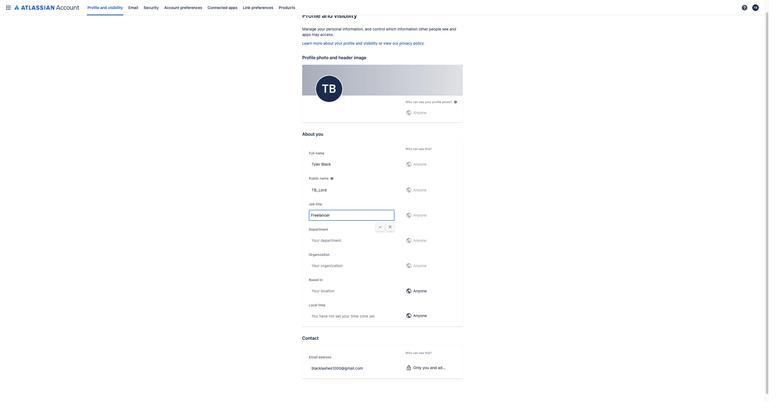 Task type: describe. For each thing, give the bounding box(es) containing it.
other
[[419, 27, 428, 31]]

view our privacy policy link
[[383, 41, 424, 46]]

public name
[[309, 177, 329, 181]]

connected apps
[[208, 5, 237, 10]]

learn more about your profile and visibility link
[[302, 41, 378, 46]]

about
[[302, 132, 315, 137]]

account
[[164, 5, 179, 10]]

people
[[429, 27, 441, 31]]

cancel image
[[388, 225, 392, 229]]

image
[[354, 55, 366, 60]]

your right about
[[335, 41, 342, 46]]

3 can from the top
[[413, 352, 418, 355]]

yet
[[369, 314, 375, 319]]

based in
[[309, 278, 323, 282]]

more
[[313, 41, 322, 46]]

see inside manage your personal information, and control which information other people see and apps may access.
[[442, 27, 449, 31]]

security
[[144, 5, 159, 10]]

about you
[[302, 132, 323, 137]]

0 horizontal spatial zone
[[348, 337, 357, 342]]

job
[[309, 203, 315, 207]]

local
[[309, 304, 317, 308]]

only you and admins
[[413, 366, 451, 371]]

your for your organization
[[312, 264, 320, 268]]

your left photo? at the right
[[425, 100, 431, 104]]

1 who from the top
[[406, 100, 412, 104]]

only
[[413, 366, 422, 371]]

manage your time zone link
[[315, 337, 357, 342]]

security link
[[142, 3, 160, 12]]

2 who from the top
[[406, 147, 412, 151]]

name for full name
[[316, 151, 324, 156]]

email address
[[309, 356, 331, 360]]

profile photo and header image
[[302, 55, 366, 60]]

account preferences link
[[163, 3, 204, 12]]

based
[[309, 278, 319, 282]]

or
[[379, 41, 382, 46]]

2 can from the top
[[413, 147, 418, 151]]

address
[[318, 356, 331, 360]]

2 horizontal spatial time
[[351, 314, 359, 319]]

link
[[243, 5, 250, 10]]

tb_lord
[[312, 188, 327, 193]]

link preferences
[[243, 5, 273, 10]]

2 anyone from the top
[[413, 162, 426, 167]]

black
[[321, 162, 331, 167]]

admins
[[438, 366, 451, 371]]

banner containing profile and visibility
[[0, 0, 765, 15]]

department
[[321, 238, 341, 243]]

1 anyone from the top
[[413, 110, 426, 115]]

header
[[338, 55, 353, 60]]

help image
[[741, 4, 748, 11]]

access.
[[320, 32, 334, 37]]

preferences for account preferences
[[180, 5, 202, 10]]

you
[[312, 314, 318, 319]]

your organization
[[312, 264, 343, 268]]

account image
[[752, 4, 759, 11]]

our
[[393, 41, 398, 46]]

set
[[335, 314, 341, 319]]

you for only
[[423, 366, 429, 371]]

manage your personal information, and control which information other people see and apps may access.
[[302, 27, 456, 37]]

policy
[[413, 41, 424, 46]]

full name
[[309, 151, 324, 156]]

department
[[309, 228, 328, 232]]

your up address
[[331, 337, 338, 342]]

manage your time zone
[[315, 337, 357, 342]]

confirm image
[[378, 225, 382, 229]]

4 anyone from the top
[[413, 213, 426, 218]]

connected apps link
[[206, 3, 239, 12]]

profile and visibility inside profile and visibility link
[[87, 5, 123, 10]]

account preferences
[[164, 5, 202, 10]]

your location
[[312, 289, 335, 294]]

manage for manage your personal information, and control which information other people see and apps may access.
[[302, 27, 316, 31]]

in
[[320, 278, 323, 282]]

3 anyone from the top
[[413, 188, 426, 193]]

email for email address
[[309, 356, 318, 360]]



Task type: locate. For each thing, give the bounding box(es) containing it.
banner
[[0, 0, 765, 15]]

0 vertical spatial can
[[413, 100, 418, 104]]

1 vertical spatial email
[[309, 356, 318, 360]]

tyler black
[[312, 162, 331, 167]]

2 horizontal spatial visibility
[[363, 41, 378, 46]]

visibility left or
[[363, 41, 378, 46]]

0 vertical spatial your
[[312, 238, 320, 243]]

time right set
[[351, 314, 359, 319]]

profile for and
[[343, 41, 355, 46]]

1 vertical spatial profile
[[302, 12, 320, 19]]

learn more about your profile and visibility or view our privacy policy .
[[302, 41, 425, 46]]

switch to... image
[[5, 4, 12, 11]]

email left address
[[309, 356, 318, 360]]

1 vertical spatial can
[[413, 147, 418, 151]]

your
[[312, 238, 320, 243], [312, 264, 320, 268], [312, 289, 320, 294]]

0 vertical spatial profile
[[87, 5, 99, 10]]

profile and visibility
[[87, 5, 123, 10], [302, 12, 357, 19]]

5 anyone from the top
[[413, 238, 426, 243]]

0 vertical spatial time
[[318, 304, 325, 308]]

1 who can see this? from the top
[[406, 147, 432, 151]]

0 vertical spatial manage
[[302, 27, 316, 31]]

tyler
[[312, 162, 320, 167]]

preferences for link preferences
[[251, 5, 273, 10]]

1 horizontal spatial you
[[423, 366, 429, 371]]

1 horizontal spatial profile
[[432, 100, 441, 104]]

0 horizontal spatial preferences
[[180, 5, 202, 10]]

0 horizontal spatial time
[[318, 304, 325, 308]]

your department
[[312, 238, 341, 243]]

Your job title field
[[309, 211, 394, 221]]

zone down you have not set your time zone yet
[[348, 337, 357, 342]]

visibility up "information,"
[[334, 12, 357, 19]]

can
[[413, 100, 418, 104], [413, 147, 418, 151], [413, 352, 418, 355]]

anyone
[[413, 110, 426, 115], [413, 162, 426, 167], [413, 188, 426, 193], [413, 213, 426, 218], [413, 238, 426, 243], [413, 264, 426, 268], [413, 289, 427, 294], [413, 314, 427, 318]]

connected
[[208, 5, 228, 10]]

1 vertical spatial zone
[[348, 337, 357, 342]]

preferences
[[180, 5, 202, 10], [251, 5, 273, 10]]

products link
[[277, 3, 297, 12]]

anyone button
[[403, 311, 458, 322]]

your down based in at bottom left
[[312, 289, 320, 294]]

your up "may"
[[317, 27, 325, 31]]

2 preferences from the left
[[251, 5, 273, 10]]

.
[[424, 41, 425, 46]]

0 vertical spatial who
[[406, 100, 412, 104]]

and inside manage profile menu element
[[100, 5, 107, 10]]

time right 'local'
[[318, 304, 325, 308]]

local time
[[309, 304, 325, 308]]

1 horizontal spatial visibility
[[334, 12, 357, 19]]

apps up "learn"
[[302, 32, 311, 37]]

0 vertical spatial name
[[316, 151, 324, 156]]

zone left yet
[[360, 314, 368, 319]]

you have not set your time zone yet
[[312, 314, 375, 319]]

0 vertical spatial apps
[[229, 5, 237, 10]]

0 horizontal spatial visibility
[[108, 5, 123, 10]]

name
[[316, 151, 324, 156], [320, 177, 329, 181]]

visibility
[[108, 5, 123, 10], [334, 12, 357, 19], [363, 41, 378, 46]]

0 vertical spatial zone
[[360, 314, 368, 319]]

your down the organization
[[312, 264, 320, 268]]

2 vertical spatial time
[[339, 337, 347, 342]]

2 vertical spatial can
[[413, 352, 418, 355]]

1 vertical spatial who
[[406, 147, 412, 151]]

visibility inside manage profile menu element
[[108, 5, 123, 10]]

profile and visibility link
[[86, 3, 125, 12]]

link preferences link
[[241, 3, 275, 12]]

profile for photo?
[[432, 100, 441, 104]]

organization
[[321, 264, 343, 268]]

your down department
[[312, 238, 320, 243]]

you for about
[[316, 132, 323, 137]]

1 horizontal spatial preferences
[[251, 5, 273, 10]]

6 anyone from the top
[[413, 264, 426, 268]]

you right only
[[423, 366, 429, 371]]

2 vertical spatial profile
[[302, 55, 316, 60]]

1 your from the top
[[312, 238, 320, 243]]

1 vertical spatial profile
[[432, 100, 441, 104]]

information,
[[343, 27, 364, 31]]

location
[[321, 289, 335, 294]]

contact
[[302, 336, 319, 341]]

name for public name
[[320, 177, 329, 181]]

1 vertical spatial you
[[423, 366, 429, 371]]

your for your location
[[312, 289, 320, 294]]

you inside popup button
[[423, 366, 429, 371]]

1 vertical spatial name
[[320, 177, 329, 181]]

1 horizontal spatial apps
[[302, 32, 311, 37]]

your
[[317, 27, 325, 31], [335, 41, 342, 46], [425, 100, 431, 104], [342, 314, 350, 319], [331, 337, 338, 342]]

1 vertical spatial profile and visibility
[[302, 12, 357, 19]]

who
[[406, 100, 412, 104], [406, 147, 412, 151], [406, 352, 412, 355]]

who can see your profile photo?
[[406, 100, 452, 104]]

preferences right "account" at left
[[180, 5, 202, 10]]

which
[[386, 27, 396, 31]]

1 horizontal spatial email
[[309, 356, 318, 360]]

email
[[128, 5, 138, 10], [309, 356, 318, 360]]

email left security
[[128, 5, 138, 10]]

time
[[318, 304, 325, 308], [351, 314, 359, 319], [339, 337, 347, 342]]

name right full
[[316, 151, 324, 156]]

1 horizontal spatial time
[[339, 337, 347, 342]]

email link
[[127, 3, 140, 12]]

0 horizontal spatial apps
[[229, 5, 237, 10]]

full
[[309, 151, 315, 156]]

0 vertical spatial profile
[[343, 41, 355, 46]]

job title
[[309, 203, 322, 207]]

0 vertical spatial visibility
[[108, 5, 123, 10]]

your for your department
[[312, 238, 320, 243]]

3 who from the top
[[406, 352, 412, 355]]

have
[[319, 314, 328, 319]]

visibility left email link at top
[[108, 5, 123, 10]]

8 anyone from the top
[[413, 314, 427, 318]]

1 vertical spatial visibility
[[334, 12, 357, 19]]

time down you have not set your time zone yet
[[339, 337, 347, 342]]

about
[[323, 41, 334, 46]]

manage profile menu element
[[3, 0, 740, 15]]

0 vertical spatial who can see this?
[[406, 147, 432, 151]]

profile up header
[[343, 41, 355, 46]]

2 your from the top
[[312, 264, 320, 268]]

0 horizontal spatial you
[[316, 132, 323, 137]]

0 vertical spatial this?
[[425, 147, 432, 151]]

profile
[[343, 41, 355, 46], [432, 100, 441, 104]]

manage up "may"
[[302, 27, 316, 31]]

3 your from the top
[[312, 289, 320, 294]]

2 vertical spatial your
[[312, 289, 320, 294]]

anyone button
[[403, 286, 458, 297]]

products
[[279, 5, 295, 10]]

1 vertical spatial who can see this?
[[406, 352, 432, 355]]

0 horizontal spatial profile
[[343, 41, 355, 46]]

2 vertical spatial who
[[406, 352, 412, 355]]

0 horizontal spatial email
[[128, 5, 138, 10]]

2 who can see this? from the top
[[406, 352, 432, 355]]

learn
[[302, 41, 312, 46]]

public
[[309, 177, 319, 181]]

and
[[100, 5, 107, 10], [322, 12, 333, 19], [365, 27, 372, 31], [450, 27, 456, 31], [356, 41, 362, 46], [330, 55, 337, 60], [430, 366, 437, 371]]

apps inside manage profile menu element
[[229, 5, 237, 10]]

only you and admins button
[[403, 363, 458, 374]]

1 vertical spatial manage
[[315, 337, 330, 342]]

1 can from the top
[[413, 100, 418, 104]]

apps
[[229, 5, 237, 10], [302, 32, 311, 37]]

who can see this?
[[406, 147, 432, 151], [406, 352, 432, 355]]

apps inside manage your personal information, and control which information other people see and apps may access.
[[302, 32, 311, 37]]

manage up email address
[[315, 337, 330, 342]]

may
[[312, 32, 319, 37]]

view
[[383, 41, 391, 46]]

organization
[[309, 253, 330, 257]]

1 vertical spatial apps
[[302, 32, 311, 37]]

this?
[[425, 147, 432, 151], [425, 352, 432, 355]]

information
[[397, 27, 418, 31]]

and inside popup button
[[430, 366, 437, 371]]

0 vertical spatial email
[[128, 5, 138, 10]]

personal
[[326, 27, 342, 31]]

photo
[[317, 55, 329, 60]]

1 this? from the top
[[425, 147, 432, 151]]

title
[[316, 203, 322, 207]]

1 preferences from the left
[[180, 5, 202, 10]]

0 vertical spatial profile and visibility
[[87, 5, 123, 10]]

manage for manage your time zone
[[315, 337, 330, 342]]

not
[[329, 314, 334, 319]]

1 horizontal spatial zone
[[360, 314, 368, 319]]

manage inside manage your personal information, and control which information other people see and apps may access.
[[302, 27, 316, 31]]

1 vertical spatial your
[[312, 264, 320, 268]]

2 this? from the top
[[425, 352, 432, 355]]

you right about
[[316, 132, 323, 137]]

1 vertical spatial time
[[351, 314, 359, 319]]

7 anyone from the top
[[413, 289, 427, 294]]

photo?
[[442, 100, 452, 104]]

2 vertical spatial visibility
[[363, 41, 378, 46]]

your inside manage your personal information, and control which information other people see and apps may access.
[[317, 27, 325, 31]]

1 horizontal spatial profile and visibility
[[302, 12, 357, 19]]

control
[[373, 27, 385, 31]]

profile
[[87, 5, 99, 10], [302, 12, 320, 19], [302, 55, 316, 60]]

name right public
[[320, 177, 329, 181]]

anyone inside dropdown button
[[413, 314, 427, 318]]

1 vertical spatial this?
[[425, 352, 432, 355]]

apps left link
[[229, 5, 237, 10]]

0 horizontal spatial profile and visibility
[[87, 5, 123, 10]]

privacy
[[399, 41, 412, 46]]

email inside manage profile menu element
[[128, 5, 138, 10]]

email for email
[[128, 5, 138, 10]]

preferences right link
[[251, 5, 273, 10]]

see
[[442, 27, 449, 31], [419, 100, 424, 104], [419, 147, 424, 151], [419, 352, 424, 355]]

zone
[[360, 314, 368, 319], [348, 337, 357, 342]]

profile left photo? at the right
[[432, 100, 441, 104]]

anyone inside popup button
[[413, 289, 427, 294]]

blacklashes1000@gmail.com
[[312, 367, 363, 371]]

your right set
[[342, 314, 350, 319]]

0 vertical spatial you
[[316, 132, 323, 137]]



Task type: vqa. For each thing, say whether or not it's contained in the screenshot.
the bottommost APPS
yes



